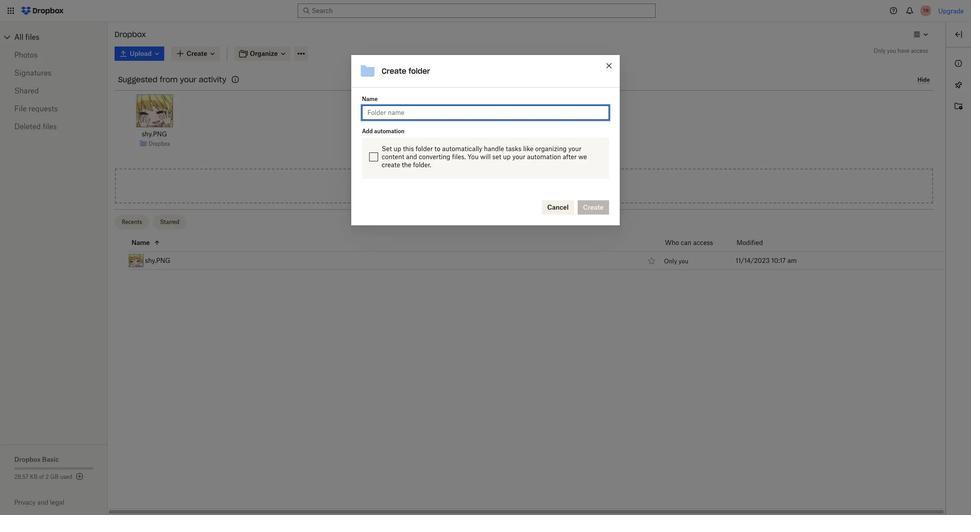 Task type: locate. For each thing, give the bounding box(es) containing it.
folder.
[[413, 161, 432, 169]]

0 horizontal spatial files
[[25, 33, 39, 42]]

up up content
[[394, 145, 402, 153]]

1 horizontal spatial access
[[912, 47, 929, 54]]

0 horizontal spatial access
[[694, 239, 714, 247]]

0 horizontal spatial dropbox
[[14, 456, 41, 464]]

11/14/2023
[[736, 257, 770, 264]]

1 horizontal spatial and
[[406, 153, 417, 161]]

privacy and legal
[[14, 499, 64, 507]]

28.57 kb of 2 gb used
[[14, 474, 72, 481]]

your right from
[[180, 75, 197, 84]]

starred button
[[153, 215, 187, 230]]

automation down organizing
[[528, 153, 562, 161]]

1 horizontal spatial your
[[513, 153, 526, 161]]

automation inside set up this folder to automatically handle tasks like organizing your content and converting files. you will set up your automation after we create the folder.
[[528, 153, 562, 161]]

1 vertical spatial files
[[43, 122, 57, 131]]

table containing name
[[107, 234, 947, 270]]

0 horizontal spatial name
[[132, 239, 150, 247]]

content
[[382, 153, 405, 161]]

files right all on the left top of page
[[25, 33, 39, 42]]

dropbox link
[[149, 140, 170, 148]]

only for only you have access
[[874, 47, 886, 54]]

recents button
[[115, 215, 149, 230]]

converting
[[419, 153, 451, 161]]

name shy.png, modified 11/14/2023 10:17 am, element
[[107, 252, 947, 270]]

1 vertical spatial folder
[[416, 145, 433, 153]]

of
[[39, 474, 44, 481]]

shy.png right /shy.png icon
[[145, 257, 171, 264]]

you for only you
[[679, 258, 689, 265]]

1 horizontal spatial files
[[43, 122, 57, 131]]

shy.png
[[142, 130, 167, 138], [145, 257, 171, 264]]

only inside name shy.png, modified 11/14/2023 10:17 am, element
[[665, 258, 678, 265]]

2 horizontal spatial dropbox
[[149, 140, 170, 147]]

2 vertical spatial dropbox
[[14, 456, 41, 464]]

0 vertical spatial your
[[180, 75, 197, 84]]

shy.png link
[[142, 129, 167, 139], [145, 256, 171, 266]]

and left the legal
[[37, 499, 48, 507]]

upgrade link
[[939, 7, 965, 15]]

folder right create
[[409, 67, 431, 76]]

1 horizontal spatial up
[[503, 153, 511, 161]]

name up 'add'
[[362, 96, 378, 103]]

cancel
[[548, 204, 569, 211]]

1 vertical spatial shy.png link
[[145, 256, 171, 266]]

table
[[107, 234, 947, 270]]

create
[[382, 67, 407, 76]]

shy.png link right /shy.png icon
[[145, 256, 171, 266]]

1 vertical spatial you
[[679, 258, 689, 265]]

open activity image
[[954, 101, 965, 112]]

files.
[[452, 153, 466, 161]]

0 horizontal spatial only
[[665, 258, 678, 265]]

name up /shy.png icon
[[132, 239, 150, 247]]

signatures link
[[14, 64, 93, 82]]

shy.png up dropbox "link"
[[142, 130, 167, 138]]

your down tasks
[[513, 153, 526, 161]]

you inside name shy.png, modified 11/14/2023 10:17 am, element
[[679, 258, 689, 265]]

0 vertical spatial dropbox
[[115, 30, 146, 39]]

suggested from your activity
[[118, 75, 227, 84]]

you
[[888, 47, 897, 54], [679, 258, 689, 265]]

0 horizontal spatial you
[[679, 258, 689, 265]]

0 horizontal spatial automation
[[374, 128, 405, 135]]

name button
[[132, 238, 644, 248]]

0 vertical spatial and
[[406, 153, 417, 161]]

0 vertical spatial files
[[25, 33, 39, 42]]

dropbox
[[115, 30, 146, 39], [149, 140, 170, 147], [14, 456, 41, 464]]

automation up set
[[374, 128, 405, 135]]

28.57
[[14, 474, 28, 481]]

only you have access
[[874, 47, 929, 54]]

legal
[[50, 499, 64, 507]]

files down 'file requests' "link"
[[43, 122, 57, 131]]

used
[[60, 474, 72, 481]]

0 vertical spatial up
[[394, 145, 402, 153]]

and inside set up this folder to automatically handle tasks like organizing your content and converting files. you will set up your automation after we create the folder.
[[406, 153, 417, 161]]

10:17
[[772, 257, 786, 264]]

only you
[[665, 258, 689, 265]]

access right can
[[694, 239, 714, 247]]

have
[[898, 47, 910, 54]]

files for all files
[[25, 33, 39, 42]]

1 vertical spatial only
[[665, 258, 678, 265]]

set up this folder to automatically handle tasks like organizing your content and converting files. you will set up your automation after we create the folder.
[[382, 145, 588, 169]]

deleted files
[[14, 122, 57, 131]]

shy.png inside name shy.png, modified 11/14/2023 10:17 am, element
[[145, 257, 171, 264]]

2 vertical spatial your
[[513, 153, 526, 161]]

add automation
[[362, 128, 405, 135]]

to
[[435, 145, 441, 153]]

add to starred image
[[647, 256, 658, 266]]

1 vertical spatial dropbox
[[149, 140, 170, 147]]

and down this
[[406, 153, 417, 161]]

only down who
[[665, 258, 678, 265]]

access
[[912, 47, 929, 54], [694, 239, 714, 247]]

1 horizontal spatial automation
[[528, 153, 562, 161]]

1 vertical spatial shy.png
[[145, 257, 171, 264]]

privacy and legal link
[[14, 499, 107, 507]]

0 vertical spatial shy.png
[[142, 130, 167, 138]]

your
[[180, 75, 197, 84], [569, 145, 582, 153], [513, 153, 526, 161]]

up right the set
[[503, 153, 511, 161]]

up
[[394, 145, 402, 153], [503, 153, 511, 161]]

Name text field
[[368, 108, 604, 118]]

0 vertical spatial access
[[912, 47, 929, 54]]

you down can
[[679, 258, 689, 265]]

automation
[[374, 128, 405, 135], [528, 153, 562, 161]]

your up after
[[569, 145, 582, 153]]

0 vertical spatial name
[[362, 96, 378, 103]]

who
[[666, 239, 680, 247]]

organizing
[[536, 145, 567, 153]]

upgrade
[[939, 7, 965, 15]]

folder up converting
[[416, 145, 433, 153]]

photos
[[14, 51, 38, 60]]

access right have
[[912, 47, 929, 54]]

0 horizontal spatial your
[[180, 75, 197, 84]]

1 horizontal spatial dropbox
[[115, 30, 146, 39]]

0 vertical spatial you
[[888, 47, 897, 54]]

open pinned items image
[[954, 80, 965, 90]]

basic
[[42, 456, 59, 464]]

shy.png link inside table
[[145, 256, 171, 266]]

like
[[524, 145, 534, 153]]

only
[[874, 47, 886, 54], [665, 258, 678, 265]]

and
[[406, 153, 417, 161], [37, 499, 48, 507]]

all files link
[[14, 30, 107, 44]]

1 horizontal spatial you
[[888, 47, 897, 54]]

files
[[25, 33, 39, 42], [43, 122, 57, 131]]

1 horizontal spatial name
[[362, 96, 378, 103]]

suggested
[[118, 75, 158, 84]]

0 vertical spatial folder
[[409, 67, 431, 76]]

signatures
[[14, 69, 51, 77]]

you left have
[[888, 47, 897, 54]]

0 horizontal spatial and
[[37, 499, 48, 507]]

shared
[[14, 86, 39, 95]]

am
[[788, 257, 798, 264]]

1 vertical spatial name
[[132, 239, 150, 247]]

0 horizontal spatial up
[[394, 145, 402, 153]]

0 vertical spatial only
[[874, 47, 886, 54]]

only left have
[[874, 47, 886, 54]]

folder
[[409, 67, 431, 76], [416, 145, 433, 153]]

shy.png link up dropbox "link"
[[142, 129, 167, 139]]

1 vertical spatial automation
[[528, 153, 562, 161]]

name
[[362, 96, 378, 103], [132, 239, 150, 247]]

global header element
[[0, 0, 972, 22]]

2 horizontal spatial your
[[569, 145, 582, 153]]

1 vertical spatial your
[[569, 145, 582, 153]]

1 horizontal spatial only
[[874, 47, 886, 54]]

privacy
[[14, 499, 36, 507]]



Task type: vqa. For each thing, say whether or not it's contained in the screenshot.
we
yes



Task type: describe. For each thing, give the bounding box(es) containing it.
who can access
[[666, 239, 714, 247]]

shared link
[[14, 82, 93, 100]]

we
[[579, 153, 588, 161]]

deleted
[[14, 122, 41, 131]]

/shy.png image
[[129, 254, 144, 268]]

from
[[160, 75, 178, 84]]

0 vertical spatial automation
[[374, 128, 405, 135]]

modified
[[737, 239, 764, 247]]

activity
[[199, 75, 227, 84]]

create
[[382, 161, 401, 169]]

photos link
[[14, 46, 93, 64]]

kb
[[30, 474, 38, 481]]

create folder
[[382, 67, 431, 76]]

folder inside set up this folder to automatically handle tasks like organizing your content and converting files. you will set up your automation after we create the folder.
[[416, 145, 433, 153]]

0 vertical spatial shy.png link
[[142, 129, 167, 139]]

dropbox for dropbox "link"
[[149, 140, 170, 147]]

after
[[563, 153, 577, 161]]

starred
[[160, 219, 180, 226]]

will
[[481, 153, 491, 161]]

gb
[[50, 474, 59, 481]]

recents
[[122, 219, 142, 226]]

open details pane image
[[954, 29, 965, 40]]

only for only you
[[665, 258, 678, 265]]

deleted files link
[[14, 118, 93, 136]]

can
[[681, 239, 692, 247]]

file
[[14, 104, 27, 113]]

set
[[493, 153, 502, 161]]

11/14/2023 10:17 am
[[736, 257, 798, 264]]

1 vertical spatial and
[[37, 499, 48, 507]]

name inside create folder dialog
[[362, 96, 378, 103]]

dropbox logo - go to the homepage image
[[18, 4, 67, 18]]

2
[[46, 474, 49, 481]]

modified button
[[737, 238, 787, 248]]

create folder dialog
[[352, 55, 620, 226]]

cancel button
[[542, 201, 575, 215]]

tasks
[[506, 145, 522, 153]]

open information panel image
[[954, 58, 965, 69]]

get more space image
[[74, 472, 85, 483]]

handle
[[484, 145, 505, 153]]

dropbox for dropbox basic
[[14, 456, 41, 464]]

you for only you have access
[[888, 47, 897, 54]]

1 vertical spatial up
[[503, 153, 511, 161]]

all files
[[14, 33, 39, 42]]

all
[[14, 33, 23, 42]]

files for deleted files
[[43, 122, 57, 131]]

only you button
[[665, 258, 689, 265]]

the
[[402, 161, 412, 169]]

automatically
[[443, 145, 483, 153]]

dropbox basic
[[14, 456, 59, 464]]

file requests link
[[14, 100, 93, 118]]

/shy.png image
[[136, 95, 173, 128]]

file requests
[[14, 104, 58, 113]]

this
[[403, 145, 414, 153]]

1 vertical spatial access
[[694, 239, 714, 247]]

requests
[[29, 104, 58, 113]]

you
[[468, 153, 479, 161]]

add
[[362, 128, 373, 135]]

set
[[382, 145, 392, 153]]

name inside the 'name' button
[[132, 239, 150, 247]]



